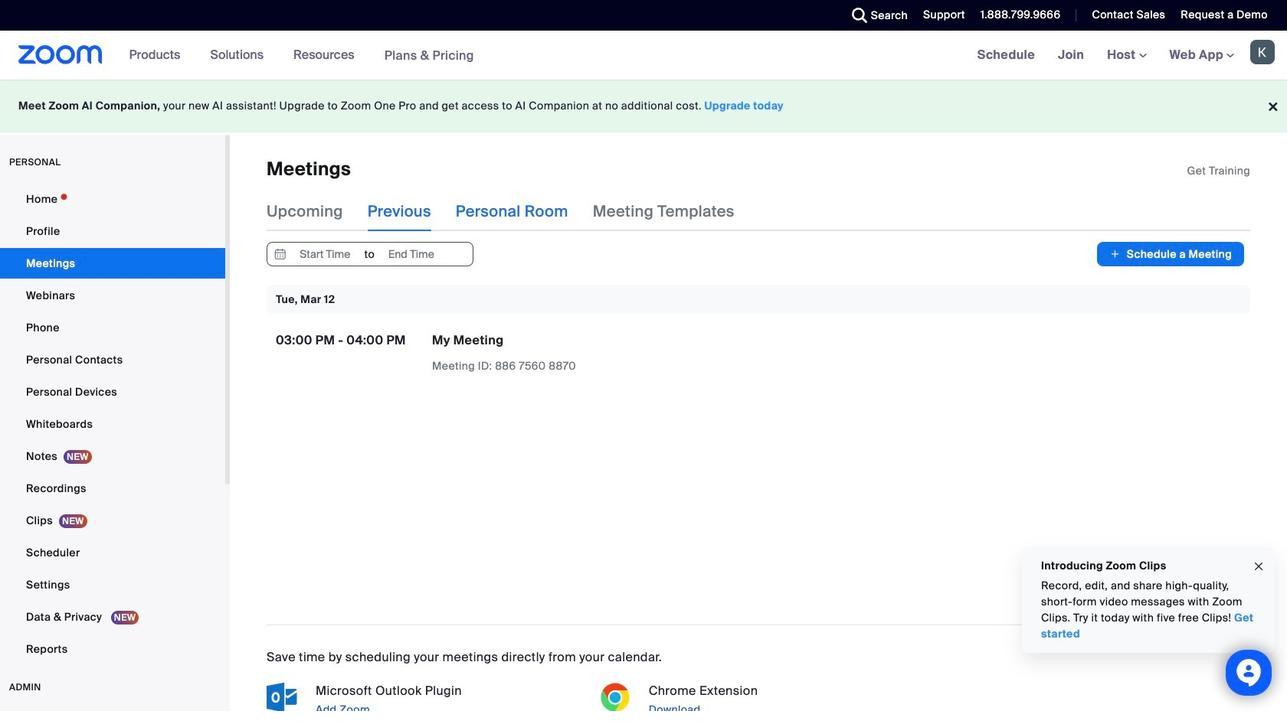 Task type: describe. For each thing, give the bounding box(es) containing it.
add image
[[1110, 247, 1121, 262]]

report image
[[904, 338, 916, 351]]

profile picture image
[[1251, 40, 1275, 64]]

0 horizontal spatial application
[[432, 333, 700, 375]]

tabs of meeting tab list
[[267, 192, 759, 232]]

date image
[[271, 243, 290, 266]]



Task type: locate. For each thing, give the bounding box(es) containing it.
product information navigation
[[118, 31, 486, 80]]

1 vertical spatial application
[[432, 333, 700, 375]]

close image
[[1253, 558, 1265, 576]]

footer
[[0, 80, 1287, 133]]

Date Range Picker Start field
[[290, 243, 361, 266]]

Date Range Picker End field
[[376, 243, 447, 266]]

1 horizontal spatial application
[[1187, 163, 1251, 179]]

my meeting element
[[432, 333, 504, 349]]

application
[[1187, 163, 1251, 179], [432, 333, 700, 375]]

zoom logo image
[[18, 45, 102, 64]]

meetings navigation
[[966, 31, 1287, 80]]

personal menu menu
[[0, 184, 225, 667]]

banner
[[0, 31, 1287, 80]]

0 vertical spatial application
[[1187, 163, 1251, 179]]



